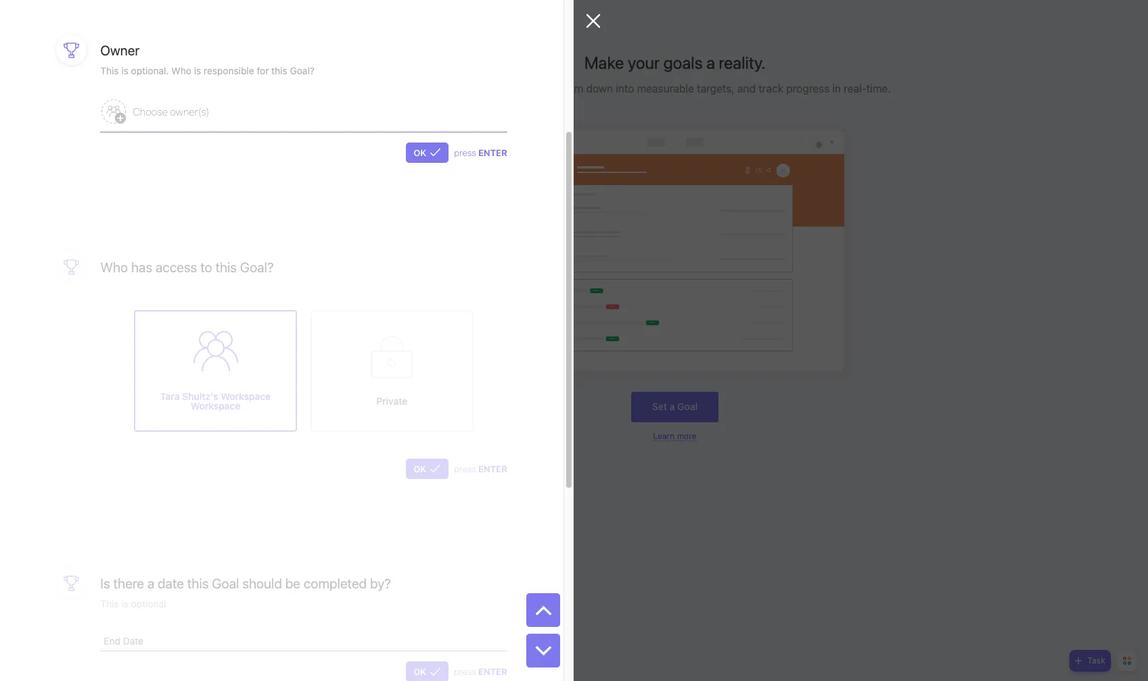 Task type: vqa. For each thing, say whether or not it's contained in the screenshot.
Make
yes



Task type: locate. For each thing, give the bounding box(es) containing it.
a
[[706, 53, 715, 72], [670, 401, 675, 413], [147, 576, 154, 592]]

goal? right for
[[290, 65, 315, 77]]

goal inside dialog
[[212, 576, 239, 592]]

targets,
[[697, 83, 735, 95]]

1 ok button from the top
[[406, 143, 449, 163]]

is
[[100, 576, 110, 592]]

make
[[584, 53, 624, 72]]

learn
[[653, 431, 675, 441]]

2 vertical spatial press
[[454, 667, 476, 678]]

a right set
[[670, 401, 675, 413]]

1 horizontal spatial is
[[194, 65, 201, 77]]

1 vertical spatial ok
[[414, 464, 426, 475]]

goals
[[663, 53, 703, 72]]

2 is from the left
[[194, 65, 201, 77]]

3 ok from the top
[[414, 667, 426, 678]]

owner this is optional. who is responsible for this goal?
[[100, 43, 315, 77]]

ok for who has access to this goal?
[[414, 464, 426, 475]]

1 vertical spatial who
[[100, 260, 128, 275]]

2 vertical spatial ok
[[414, 667, 426, 678]]

completed
[[304, 576, 367, 592]]

who
[[171, 65, 191, 77], [100, 260, 128, 275]]

workspace right shultz's
[[221, 391, 271, 402]]

1 ok from the top
[[414, 147, 426, 158]]

who right optional. in the left top of the page
[[171, 65, 191, 77]]

1 horizontal spatial a
[[670, 401, 675, 413]]

press for is there a date this goal should be completed by?
[[454, 667, 476, 678]]

3 press from the top
[[454, 667, 476, 678]]

0 vertical spatial goal
[[677, 401, 698, 413]]

2 vertical spatial ok button
[[406, 663, 449, 682]]

1 vertical spatial goal
[[212, 576, 239, 592]]

2 ok from the top
[[414, 464, 426, 475]]

1 horizontal spatial this
[[215, 260, 237, 275]]

this inside owner this is optional. who is responsible for this goal?
[[271, 65, 287, 77]]

0 horizontal spatial a
[[147, 576, 154, 592]]

a up targets,
[[706, 53, 715, 72]]

reality.
[[719, 53, 765, 72]]

0 horizontal spatial this
[[187, 576, 209, 592]]

by?
[[370, 576, 391, 592]]

ok
[[414, 147, 426, 158], [414, 464, 426, 475], [414, 667, 426, 678]]

tara shultz's workspace workspace
[[160, 391, 271, 412]]

ok button
[[406, 143, 449, 163], [406, 459, 449, 480], [406, 663, 449, 682]]

2 vertical spatial enter
[[478, 667, 507, 678]]

for
[[257, 65, 269, 77]]

0 vertical spatial press enter
[[454, 147, 507, 158]]

search
[[26, 43, 53, 53]]

who left has
[[100, 260, 128, 275]]

tara
[[160, 391, 180, 402]]

0 vertical spatial ok
[[414, 147, 426, 158]]

goal?
[[290, 65, 315, 77], [240, 260, 274, 275]]

make your goals a reality.
[[584, 53, 765, 72]]

0 horizontal spatial goal?
[[240, 260, 274, 275]]

1 vertical spatial goal?
[[240, 260, 274, 275]]

0 horizontal spatial goal
[[212, 576, 239, 592]]

goal? inside owner this is optional. who is responsible for this goal?
[[290, 65, 315, 77]]

break
[[528, 83, 556, 95]]

0 vertical spatial enter
[[478, 147, 507, 158]]

a left date
[[147, 576, 154, 592]]

3 ok button from the top
[[406, 663, 449, 682]]

0 vertical spatial who
[[171, 65, 191, 77]]

1 is from the left
[[121, 65, 128, 77]]

should
[[242, 576, 282, 592]]

2 vertical spatial a
[[147, 576, 154, 592]]

goal right set
[[677, 401, 698, 413]]

2 vertical spatial press enter
[[454, 667, 507, 678]]

1 vertical spatial ok button
[[406, 459, 449, 480]]

2 vertical spatial this
[[187, 576, 209, 592]]

is
[[121, 65, 128, 77], [194, 65, 201, 77]]

1 vertical spatial press
[[454, 464, 476, 475]]

in
[[832, 83, 841, 95]]

1 vertical spatial a
[[670, 401, 675, 413]]

this right for
[[271, 65, 287, 77]]

choose
[[133, 105, 168, 118]]

is right this
[[121, 65, 128, 77]]

0 vertical spatial this
[[271, 65, 287, 77]]

2 press enter from the top
[[454, 464, 507, 475]]

1 vertical spatial press enter
[[454, 464, 507, 475]]

0 vertical spatial ok button
[[406, 143, 449, 163]]

is left 'responsible'
[[194, 65, 201, 77]]

ok button for is there a date this goal should be completed by?
[[406, 663, 449, 682]]

2 ok button from the top
[[406, 459, 449, 480]]

1 horizontal spatial goal?
[[290, 65, 315, 77]]

this
[[100, 65, 119, 77]]

2 horizontal spatial this
[[271, 65, 287, 77]]

0 vertical spatial press
[[454, 147, 476, 158]]

press
[[454, 147, 476, 158], [454, 464, 476, 475], [454, 667, 476, 678]]

goals,
[[494, 83, 525, 95]]

enter
[[478, 147, 507, 158], [478, 464, 507, 475], [478, 667, 507, 678]]

1 vertical spatial this
[[215, 260, 237, 275]]

3 enter from the top
[[478, 667, 507, 678]]

who inside owner this is optional. who is responsible for this goal?
[[171, 65, 191, 77]]

optional.
[[131, 65, 169, 77]]

has
[[131, 260, 152, 275]]

0 horizontal spatial is
[[121, 65, 128, 77]]

measurable
[[637, 83, 694, 95]]

enter for who has access to this goal?
[[478, 464, 507, 475]]

goal
[[677, 401, 698, 413], [212, 576, 239, 592]]

this
[[271, 65, 287, 77], [215, 260, 237, 275], [187, 576, 209, 592]]

0 vertical spatial a
[[706, 53, 715, 72]]

press enter
[[454, 147, 507, 158], [454, 464, 507, 475], [454, 667, 507, 678]]

3 press enter from the top
[[454, 667, 507, 678]]

who has access to this goal?
[[100, 260, 274, 275]]

dialog
[[0, 0, 601, 682]]

1 vertical spatial enter
[[478, 464, 507, 475]]

1 horizontal spatial who
[[171, 65, 191, 77]]

2 enter from the top
[[478, 464, 507, 475]]

goal left should
[[212, 576, 239, 592]]

this right 'to' on the top left
[[215, 260, 237, 275]]

2 press from the top
[[454, 464, 476, 475]]

0 vertical spatial goal?
[[290, 65, 315, 77]]

down
[[586, 83, 613, 95]]

be
[[285, 576, 300, 592]]

workspace
[[221, 391, 271, 402], [191, 400, 240, 412]]

this right date
[[187, 576, 209, 592]]

learn more
[[653, 431, 696, 441]]

goal? right 'to' on the top left
[[240, 260, 274, 275]]



Task type: describe. For each thing, give the bounding box(es) containing it.
more
[[677, 431, 696, 441]]

private
[[376, 396, 408, 407]]

set a goal
[[652, 401, 698, 413]]

access
[[156, 260, 197, 275]]

owner
[[100, 43, 140, 58]]

task
[[1087, 656, 1105, 666]]

this for goal?
[[215, 260, 237, 275]]

create
[[459, 83, 491, 95]]

track
[[759, 83, 783, 95]]

owner(s)
[[170, 105, 209, 118]]

1 horizontal spatial goal
[[677, 401, 698, 413]]

a inside dialog
[[147, 576, 154, 592]]

press for who has access to this goal?
[[454, 464, 476, 475]]

create goals, break them down into measurable targets, and track progress in real-time.
[[459, 83, 891, 95]]

your
[[628, 53, 660, 72]]

2 horizontal spatial a
[[706, 53, 715, 72]]

is there a date this goal should be completed by?
[[100, 576, 391, 592]]

real-
[[844, 83, 866, 95]]

learn more link
[[653, 431, 696, 441]]

progress
[[786, 83, 830, 95]]

workspace right tara in the left bottom of the page
[[191, 400, 240, 412]]

press enter for is there a date this goal should be completed by?
[[454, 667, 507, 678]]

them
[[558, 83, 583, 95]]

dialog containing owner
[[0, 0, 601, 682]]

this for goal
[[187, 576, 209, 592]]

enter for is there a date this goal should be completed by?
[[478, 667, 507, 678]]

into
[[616, 83, 634, 95]]

set
[[652, 401, 667, 413]]

and
[[737, 83, 756, 95]]

ok for is there a date this goal should be completed by?
[[414, 667, 426, 678]]

sidebar navigation
[[0, 0, 205, 682]]

there
[[113, 576, 144, 592]]

to
[[200, 260, 212, 275]]

press enter for who has access to this goal?
[[454, 464, 507, 475]]

1 enter from the top
[[478, 147, 507, 158]]

1 press from the top
[[454, 147, 476, 158]]

ok button for who has access to this goal?
[[406, 459, 449, 480]]

date
[[158, 576, 184, 592]]

dashboards
[[14, 242, 69, 250]]

responsible
[[204, 65, 254, 77]]

choose owner(s)
[[133, 105, 209, 118]]

1 press enter from the top
[[454, 147, 507, 158]]

0 horizontal spatial who
[[100, 260, 128, 275]]

shultz's
[[182, 391, 218, 402]]

time.
[[866, 83, 891, 95]]



